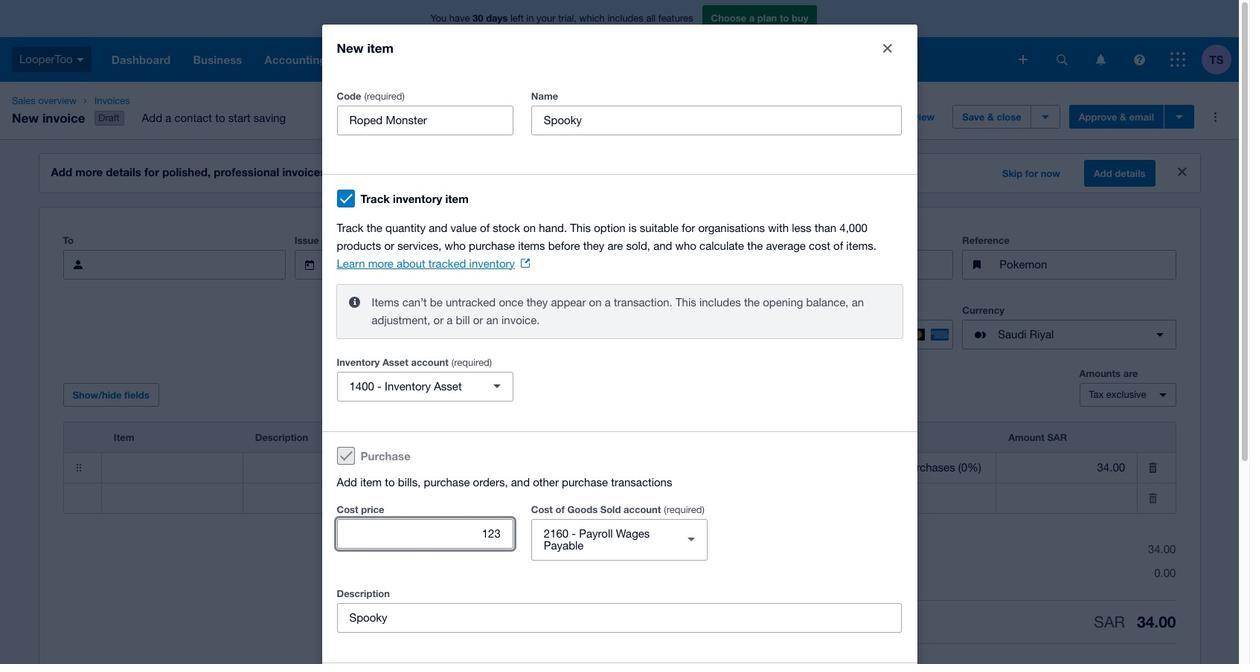 Task type: locate. For each thing, give the bounding box(es) containing it.
loopertoo
[[19, 53, 73, 65]]

sales overview link
[[6, 94, 83, 109]]

to left buy at the top of the page
[[780, 12, 789, 24]]

description inside invoice line item list element
[[255, 432, 308, 444]]

cost price
[[337, 503, 384, 515]]

purchase down stock
[[469, 239, 515, 252]]

1 more date options image from the left
[[479, 250, 508, 280]]

includes left all on the top
[[608, 13, 644, 24]]

skip
[[1002, 168, 1023, 179]]

add inside button
[[1094, 168, 1112, 179]]

0 vertical spatial new
[[337, 40, 364, 55]]

on for hand.
[[523, 221, 536, 234]]

1 horizontal spatial cost
[[531, 503, 553, 515]]

(required) inside code (required)
[[364, 90, 405, 102]]

1 horizontal spatial includes
[[700, 296, 741, 308]]

0 horizontal spatial cost
[[337, 503, 358, 515]]

other
[[533, 476, 559, 489]]

date down the hand.
[[538, 235, 559, 246]]

0 vertical spatial includes
[[608, 13, 644, 24]]

inventory inside track the quantity and value of stock on hand. this option is suitable for organisations with less than 4,000 products or services, who purchase items before they are sold, and who calculate the average cost of items. learn more about tracked inventory
[[469, 257, 515, 270]]

1 vertical spatial description
[[337, 588, 390, 600]]

inventory up 1400
[[337, 356, 380, 368]]

0 horizontal spatial description
[[255, 432, 308, 444]]

are down option
[[608, 239, 623, 252]]

option
[[594, 221, 626, 234]]

includes down calculate
[[700, 296, 741, 308]]

appear
[[551, 296, 586, 308]]

track
[[361, 192, 390, 205], [337, 221, 364, 234]]

1 vertical spatial and
[[654, 239, 672, 252]]

details inside button
[[1115, 168, 1146, 179]]

reference
[[963, 235, 1010, 246]]

is
[[629, 221, 637, 234]]

new item dialog
[[322, 24, 917, 665]]

online
[[790, 328, 822, 342]]

1 date from the left
[[322, 235, 342, 246]]

None text field
[[338, 106, 513, 134], [243, 454, 496, 482], [243, 485, 496, 513], [338, 106, 513, 134], [243, 454, 496, 482], [243, 485, 496, 513]]

account up 1400 - inventory asset popup button in the bottom left of the page
[[411, 356, 449, 368]]

cost left price
[[337, 503, 358, 515]]

0 horizontal spatial tax
[[867, 432, 883, 444]]

to left start
[[215, 112, 225, 124]]

1 vertical spatial sar
[[1094, 613, 1125, 631]]

1 horizontal spatial (required)
[[452, 357, 492, 368]]

To text field
[[99, 251, 285, 279]]

1 vertical spatial -
[[572, 527, 576, 540]]

currency
[[963, 304, 1005, 316]]

1 vertical spatial asset
[[434, 380, 462, 393]]

1 horizontal spatial more date options image
[[701, 250, 731, 280]]

on inside items can't be untracked once they appear on a transaction. this includes the opening balance, an adjustment, or a bill or an invoice.
[[589, 296, 602, 308]]

to inside ts banner
[[780, 12, 789, 24]]

they
[[583, 239, 605, 252], [527, 296, 548, 308]]

sales
[[12, 95, 36, 106]]

less
[[792, 221, 812, 234]]

Cost price text field
[[338, 520, 513, 548]]

on inside track the quantity and value of stock on hand. this option is suitable for organisations with less than 4,000 products or services, who purchase items before they are sold, and who calculate the average cost of items. learn more about tracked inventory
[[523, 221, 536, 234]]

0 horizontal spatial to
[[215, 112, 225, 124]]

0 horizontal spatial (required)
[[364, 90, 405, 102]]

- right 1400
[[377, 380, 382, 393]]

more date options image for issue date
[[479, 250, 508, 280]]

34.00 down 0.00
[[1137, 613, 1176, 632]]

you
[[431, 13, 447, 24]]

new inside "new item" dialog
[[337, 40, 364, 55]]

inventory up quantity
[[393, 192, 442, 205]]

1 vertical spatial inventory
[[469, 257, 515, 270]]

1 vertical spatial of
[[834, 239, 843, 252]]

&
[[988, 111, 994, 123], [1120, 111, 1127, 123]]

buy
[[792, 12, 809, 24]]

to left bills, on the bottom left of page
[[385, 476, 395, 489]]

tax inside invoice line item list element
[[867, 432, 883, 444]]

to
[[780, 12, 789, 24], [215, 112, 225, 124], [385, 476, 395, 489]]

number
[[776, 235, 811, 246]]

more date options image down stock
[[479, 250, 508, 280]]

amounts are
[[1080, 368, 1138, 380]]

more date options image down the organisations
[[701, 250, 731, 280]]

details
[[106, 165, 141, 179], [1115, 168, 1146, 179]]

(required) inside cost of goods sold account (required)
[[664, 504, 705, 515]]

or for be
[[473, 314, 483, 326]]

asset inside popup button
[[434, 380, 462, 393]]

0 vertical spatial description
[[255, 432, 308, 444]]

or inside track the quantity and value of stock on hand. this option is suitable for organisations with less than 4,000 products or services, who purchase items before they are sold, and who calculate the average cost of items. learn more about tracked inventory
[[384, 239, 394, 252]]

1 vertical spatial are
[[1124, 368, 1138, 380]]

0 horizontal spatial this
[[570, 221, 591, 234]]

are inside track the quantity and value of stock on hand. this option is suitable for organisations with less than 4,000 products or services, who purchase items before they are sold, and who calculate the average cost of items. learn more about tracked inventory
[[608, 239, 623, 252]]

0 horizontal spatial includes
[[608, 13, 644, 24]]

before
[[548, 239, 580, 252]]

details down 'draft'
[[106, 165, 141, 179]]

preview
[[898, 111, 935, 123]]

2 vertical spatial to
[[385, 476, 395, 489]]

0 horizontal spatial or
[[384, 239, 394, 252]]

1 horizontal spatial -
[[572, 527, 576, 540]]

contact
[[174, 112, 212, 124]]

0 horizontal spatial inventory
[[337, 356, 380, 368]]

they down option
[[583, 239, 605, 252]]

1400 - inventory asset button
[[337, 372, 513, 402]]

inventory inside popup button
[[385, 380, 431, 393]]

1400
[[349, 380, 374, 393]]

0 horizontal spatial svg image
[[1134, 54, 1145, 65]]

2 & from the left
[[1120, 111, 1127, 123]]

on up due on the top
[[523, 221, 536, 234]]

0 horizontal spatial -
[[377, 380, 382, 393]]

more down products
[[368, 257, 394, 270]]

amounts
[[1080, 368, 1121, 380]]

track inside track the quantity and value of stock on hand. this option is suitable for organisations with less than 4,000 products or services, who purchase items before they are sold, and who calculate the average cost of items. learn more about tracked inventory
[[337, 221, 364, 234]]

0 vertical spatial (required)
[[364, 90, 405, 102]]

2 vertical spatial (required)
[[664, 504, 705, 515]]

add up cost price at the left bottom of page
[[337, 476, 357, 489]]

and down suitable
[[654, 239, 672, 252]]

1 horizontal spatial tax
[[1089, 389, 1104, 401]]

a left contact
[[165, 112, 171, 124]]

this up before
[[570, 221, 591, 234]]

are up exclusive
[[1124, 368, 1138, 380]]

1 vertical spatial track
[[337, 221, 364, 234]]

for
[[144, 165, 159, 179], [1025, 168, 1038, 179], [682, 221, 695, 234]]

0 vertical spatial an
[[852, 296, 864, 308]]

0 vertical spatial inventory
[[337, 356, 380, 368]]

1 vertical spatial payments
[[825, 328, 877, 342]]

0.00
[[1155, 567, 1176, 580]]

more down 'draft'
[[75, 165, 103, 179]]

None field
[[497, 454, 572, 482], [573, 454, 713, 482], [997, 454, 1137, 482], [497, 485, 572, 513], [573, 485, 713, 513], [997, 485, 1137, 513], [497, 454, 572, 482], [573, 454, 713, 482], [997, 454, 1137, 482], [497, 485, 572, 513], [573, 485, 713, 513], [997, 485, 1137, 513]]

to for plan
[[780, 12, 789, 24]]

on right appear
[[589, 296, 602, 308]]

tax left rate
[[867, 432, 883, 444]]

account up wages
[[624, 503, 661, 515]]

1 horizontal spatial and
[[511, 476, 530, 489]]

0 vertical spatial item
[[367, 40, 394, 55]]

(required) down transactions
[[664, 504, 705, 515]]

to
[[63, 235, 74, 246]]

the up products
[[367, 221, 382, 234]]

0 horizontal spatial sar
[[1047, 432, 1067, 444]]

asset up the 1400 - inventory asset
[[382, 356, 408, 368]]

new down sales
[[12, 110, 39, 125]]

2 cost from the left
[[531, 503, 553, 515]]

svg image
[[1056, 54, 1068, 65], [1096, 54, 1106, 65], [1019, 55, 1028, 64], [76, 58, 84, 62]]

item up value
[[445, 192, 469, 205]]

0 vertical spatial more
[[75, 165, 103, 179]]

1 horizontal spatial svg image
[[1171, 52, 1186, 67]]

date right issue
[[322, 235, 342, 246]]

1 horizontal spatial sar
[[1094, 613, 1125, 631]]

overview
[[38, 95, 77, 106]]

of right value
[[480, 221, 490, 234]]

add down invoice
[[51, 165, 72, 179]]

34.00 up 0.00
[[1148, 543, 1176, 556]]

price
[[361, 503, 384, 515]]

add left contact
[[142, 112, 162, 124]]

0 horizontal spatial are
[[608, 239, 623, 252]]

tax down amounts
[[1089, 389, 1104, 401]]

payments down balance, on the top of the page
[[825, 328, 877, 342]]

bills,
[[398, 476, 421, 489]]

- inside "2160 - payroll wages payable"
[[572, 527, 576, 540]]

1 & from the left
[[988, 111, 994, 123]]

now
[[1041, 168, 1061, 179]]

- inside popup button
[[377, 380, 382, 393]]

of right cost at the right of the page
[[834, 239, 843, 252]]

track up quantity
[[361, 192, 390, 205]]

new up code
[[337, 40, 364, 55]]

for right suitable
[[682, 221, 695, 234]]

2160 - payroll wages payable
[[544, 527, 650, 552]]

1 vertical spatial this
[[676, 296, 696, 308]]

item up price
[[360, 476, 382, 489]]

1 vertical spatial more
[[368, 257, 394, 270]]

for left now
[[1025, 168, 1038, 179]]

2 date from the left
[[538, 235, 559, 246]]

or for quantity
[[384, 239, 394, 252]]

and left value
[[429, 221, 448, 234]]

save & close button
[[953, 105, 1031, 129]]

set up online payments
[[753, 328, 877, 342]]

services,
[[398, 239, 442, 252]]

average
[[766, 239, 806, 252]]

1 vertical spatial tax
[[867, 432, 883, 444]]

can't
[[402, 296, 427, 308]]

0 horizontal spatial they
[[527, 296, 548, 308]]

& right save
[[988, 111, 994, 123]]

item
[[114, 432, 134, 444]]

invoice number element
[[740, 250, 954, 280]]

cost
[[337, 503, 358, 515], [531, 503, 553, 515]]

0 vertical spatial to
[[780, 12, 789, 24]]

more
[[75, 165, 103, 179], [368, 257, 394, 270]]

1 vertical spatial the
[[747, 239, 763, 252]]

approve & email
[[1079, 111, 1154, 123]]

1 cost from the left
[[337, 503, 358, 515]]

includes inside items can't be untracked once they appear on a transaction. this includes the opening balance, an adjustment, or a bill or an invoice.
[[700, 296, 741, 308]]

item up code (required)
[[367, 40, 394, 55]]

1 horizontal spatial &
[[1120, 111, 1127, 123]]

saudi riyal
[[998, 328, 1054, 341]]

due
[[517, 235, 536, 246]]

1 horizontal spatial are
[[1124, 368, 1138, 380]]

or right bill
[[473, 314, 483, 326]]

item for add
[[360, 476, 382, 489]]

description
[[255, 432, 308, 444], [337, 588, 390, 600]]

add details
[[1094, 168, 1146, 179]]

0 horizontal spatial account
[[411, 356, 449, 368]]

0 horizontal spatial &
[[988, 111, 994, 123]]

up
[[773, 328, 787, 342]]

email
[[1129, 111, 1154, 123]]

1 horizontal spatial this
[[676, 296, 696, 308]]

1 horizontal spatial description
[[337, 588, 390, 600]]

2 who from the left
[[675, 239, 697, 252]]

svg image up 'email'
[[1134, 54, 1145, 65]]

& left 'email'
[[1120, 111, 1127, 123]]

0 vertical spatial 34.00
[[1148, 543, 1176, 556]]

add right now
[[1094, 168, 1112, 179]]

an right balance, on the top of the page
[[852, 296, 864, 308]]

inventory
[[337, 356, 380, 368], [385, 380, 431, 393]]

1 horizontal spatial on
[[589, 296, 602, 308]]

ts banner
[[0, 0, 1239, 82]]

0 vertical spatial account
[[411, 356, 449, 368]]

add inside "new item" dialog
[[337, 476, 357, 489]]

add details button
[[1084, 160, 1155, 187]]

who up tracked at the left top of page
[[445, 239, 466, 252]]

details left close button
[[1115, 168, 1146, 179]]

inventory down stock
[[469, 257, 515, 270]]

and left other
[[511, 476, 530, 489]]

the down the organisations
[[747, 239, 763, 252]]

inventory down inventory asset account (required) in the bottom of the page
[[385, 380, 431, 393]]

or down be
[[434, 314, 444, 326]]

0 horizontal spatial on
[[523, 221, 536, 234]]

track the quantity and value of stock on hand. this option is suitable for organisations with less than 4,000 products or services, who purchase items before they are sold, and who calculate the average cost of items. learn more about tracked inventory
[[337, 221, 877, 270]]

payable
[[544, 539, 584, 552]]

0 vertical spatial and
[[429, 221, 448, 234]]

1 horizontal spatial more
[[368, 257, 394, 270]]

1 horizontal spatial inventory
[[385, 380, 431, 393]]

2 horizontal spatial and
[[654, 239, 672, 252]]

choose a plan to buy
[[711, 12, 809, 24]]

1 horizontal spatial for
[[682, 221, 695, 234]]

svg image inside loopertoo popup button
[[76, 58, 84, 62]]

0 horizontal spatial date
[[322, 235, 342, 246]]

close button
[[1170, 160, 1194, 184]]

0 vertical spatial inventory
[[393, 192, 442, 205]]

to for contact
[[215, 112, 225, 124]]

0 vertical spatial tax
[[1089, 389, 1104, 401]]

1 who from the left
[[445, 239, 466, 252]]

1 vertical spatial new
[[12, 110, 39, 125]]

item for new
[[367, 40, 394, 55]]

they up invoice.
[[527, 296, 548, 308]]

close modal image
[[873, 33, 902, 63]]

0 vertical spatial sar
[[1047, 432, 1067, 444]]

tax inside popup button
[[1089, 389, 1104, 401]]

0 horizontal spatial more date options image
[[479, 250, 508, 280]]

- for 1400
[[377, 380, 382, 393]]

purchase
[[469, 239, 515, 252], [424, 476, 470, 489], [562, 476, 608, 489]]

and
[[429, 221, 448, 234], [654, 239, 672, 252], [511, 476, 530, 489]]

the inside items can't be untracked once they appear on a transaction. this includes the opening balance, an adjustment, or a bill or an invoice.
[[744, 296, 760, 308]]

more date options image
[[479, 250, 508, 280], [701, 250, 731, 280]]

an down untracked
[[486, 314, 499, 326]]

1 horizontal spatial they
[[583, 239, 605, 252]]

1 vertical spatial to
[[215, 112, 225, 124]]

than
[[815, 221, 837, 234]]

& for close
[[988, 111, 994, 123]]

- right 2160
[[572, 527, 576, 540]]

inventory
[[393, 192, 442, 205], [469, 257, 515, 270]]

of left goods
[[556, 503, 565, 515]]

(required) inside inventory asset account (required)
[[452, 357, 492, 368]]

who down suitable
[[675, 239, 697, 252]]

(required) down bill
[[452, 357, 492, 368]]

(required) right code
[[364, 90, 405, 102]]

1 horizontal spatial details
[[1115, 168, 1146, 179]]

payments inside popup button
[[825, 328, 877, 342]]

asset down inventory asset account (required) in the bottom of the page
[[434, 380, 462, 393]]

Invoice number text field
[[776, 251, 953, 279]]

professional
[[214, 165, 279, 179]]

approve
[[1079, 111, 1117, 123]]

0 horizontal spatial of
[[480, 221, 490, 234]]

your
[[537, 13, 556, 24]]

Due date text field
[[553, 251, 695, 279]]

add
[[142, 112, 162, 124], [51, 165, 72, 179], [1094, 168, 1112, 179], [337, 476, 357, 489]]

2 horizontal spatial or
[[473, 314, 483, 326]]

transaction.
[[614, 296, 673, 308]]

2 horizontal spatial (required)
[[664, 504, 705, 515]]

for left polished, at top left
[[144, 165, 159, 179]]

a inside ts banner
[[749, 12, 755, 24]]

0 vertical spatial -
[[377, 380, 382, 393]]

0 horizontal spatial and
[[429, 221, 448, 234]]

1 vertical spatial they
[[527, 296, 548, 308]]

2 more date options image from the left
[[701, 250, 731, 280]]

invoice line item list element
[[63, 422, 1176, 514]]

payments up online
[[772, 304, 817, 316]]

or down quantity
[[384, 239, 394, 252]]

1 horizontal spatial to
[[385, 476, 395, 489]]

34.00
[[1148, 543, 1176, 556], [1137, 613, 1176, 632]]

0 vertical spatial the
[[367, 221, 382, 234]]

1 vertical spatial item
[[445, 192, 469, 205]]

1 horizontal spatial payments
[[825, 328, 877, 342]]

1 vertical spatial inventory
[[385, 380, 431, 393]]

1 horizontal spatial new
[[337, 40, 364, 55]]

2 horizontal spatial to
[[780, 12, 789, 24]]

add for add item to bills, purchase orders, and other purchase transactions
[[337, 476, 357, 489]]

saving
[[254, 112, 286, 124]]

0 vertical spatial asset
[[382, 356, 408, 368]]

cost down other
[[531, 503, 553, 515]]

a left plan
[[749, 12, 755, 24]]

tax
[[1089, 389, 1104, 401], [867, 432, 883, 444]]

2 vertical spatial item
[[360, 476, 382, 489]]

0 vertical spatial they
[[583, 239, 605, 252]]

1 vertical spatial includes
[[700, 296, 741, 308]]

0 vertical spatial this
[[570, 221, 591, 234]]

1 horizontal spatial an
[[852, 296, 864, 308]]

svg image
[[1171, 52, 1186, 67], [1134, 54, 1145, 65]]

0 horizontal spatial payments
[[772, 304, 817, 316]]

1 vertical spatial account
[[624, 503, 661, 515]]

items can't be untracked once they appear on a transaction. this includes the opening balance, an adjustment, or a bill or an invoice.
[[372, 296, 864, 326]]

the left opening
[[744, 296, 760, 308]]

track up products
[[337, 221, 364, 234]]

balance,
[[806, 296, 849, 308]]

svg image left ts
[[1171, 52, 1186, 67]]

this right transaction.
[[676, 296, 696, 308]]

are
[[608, 239, 623, 252], [1124, 368, 1138, 380]]

add for add details
[[1094, 168, 1112, 179]]

1 vertical spatial (required)
[[452, 357, 492, 368]]



Task type: describe. For each thing, give the bounding box(es) containing it.
2160
[[544, 527, 569, 540]]

0 horizontal spatial details
[[106, 165, 141, 179]]

products
[[337, 239, 381, 252]]

add a contact to start saving
[[142, 112, 286, 124]]

Name text field
[[532, 106, 902, 134]]

set
[[753, 328, 770, 342]]

payroll
[[579, 527, 613, 540]]

rate
[[886, 432, 904, 444]]

skip for now button
[[994, 162, 1069, 185]]

includes inside you have 30 days left in your trial, which includes all features
[[608, 13, 644, 24]]

preview button
[[867, 105, 944, 129]]

on for a
[[589, 296, 602, 308]]

sold
[[600, 503, 621, 515]]

new item
[[337, 40, 394, 55]]

be
[[430, 296, 443, 308]]

ts button
[[1202, 37, 1239, 82]]

sar inside invoice line item list element
[[1047, 432, 1067, 444]]

issue
[[295, 235, 319, 246]]

untracked
[[446, 296, 496, 308]]

sold,
[[626, 239, 650, 252]]

4,000
[[840, 221, 868, 234]]

invoices link
[[88, 94, 298, 109]]

learn
[[337, 257, 365, 270]]

invoice number
[[740, 235, 811, 246]]

1 vertical spatial an
[[486, 314, 499, 326]]

invoices.
[[282, 165, 329, 179]]

more inside track the quantity and value of stock on hand. this option is suitable for organisations with less than 4,000 products or services, who purchase items before they are sold, and who calculate the average cost of items. learn more about tracked inventory
[[368, 257, 394, 270]]

1 vertical spatial 34.00
[[1137, 613, 1176, 632]]

1 horizontal spatial of
[[556, 503, 565, 515]]

invoice.
[[502, 314, 540, 326]]

new for new invoice
[[12, 110, 39, 125]]

Description text field
[[338, 604, 902, 632]]

1 horizontal spatial account
[[624, 503, 661, 515]]

30
[[473, 12, 483, 24]]

tax for tax rate
[[867, 432, 883, 444]]

cost
[[809, 239, 831, 252]]

& for email
[[1120, 111, 1127, 123]]

- for 2160
[[572, 527, 576, 540]]

add more details for polished, professional invoices.
[[51, 165, 329, 179]]

0 vertical spatial payments
[[772, 304, 817, 316]]

saudi riyal button
[[963, 320, 1176, 350]]

track for track inventory item
[[361, 192, 390, 205]]

2160 - payroll wages payable button
[[531, 519, 708, 561]]

choose
[[711, 12, 747, 24]]

invoices
[[94, 95, 130, 106]]

show/hide fields button
[[63, 383, 159, 407]]

invoice
[[740, 235, 773, 246]]

set up online payments button
[[740, 320, 954, 350]]

purchase right bills, on the bottom left of page
[[424, 476, 470, 489]]

you have 30 days left in your trial, which includes all features
[[431, 12, 693, 24]]

account
[[726, 432, 764, 444]]

hand.
[[539, 221, 567, 234]]

add for add more details for polished, professional invoices.
[[51, 165, 72, 179]]

amount sar
[[1009, 432, 1067, 444]]

1 horizontal spatial or
[[434, 314, 444, 326]]

this inside track the quantity and value of stock on hand. this option is suitable for organisations with less than 4,000 products or services, who purchase items before they are sold, and who calculate the average cost of items. learn more about tracked inventory
[[570, 221, 591, 234]]

2 vertical spatial and
[[511, 476, 530, 489]]

amount
[[1009, 432, 1045, 444]]

cost of goods sold account (required)
[[531, 503, 705, 515]]

save & close
[[962, 111, 1022, 123]]

they inside track the quantity and value of stock on hand. this option is suitable for organisations with less than 4,000 products or services, who purchase items before they are sold, and who calculate the average cost of items. learn more about tracked inventory
[[583, 239, 605, 252]]

this inside items can't be untracked once they appear on a transaction. this includes the opening balance, an adjustment, or a bill or an invoice.
[[676, 296, 696, 308]]

cost for cost price
[[337, 503, 358, 515]]

price
[[585, 432, 608, 444]]

tax for tax exclusive
[[1089, 389, 1104, 401]]

plan
[[758, 12, 777, 24]]

date for due date
[[538, 235, 559, 246]]

suitable
[[640, 221, 679, 234]]

save
[[962, 111, 985, 123]]

bill
[[456, 314, 470, 326]]

they inside items can't be untracked once they appear on a transaction. this includes the opening balance, an adjustment, or a bill or an invoice.
[[527, 296, 548, 308]]

add for add a contact to start saving
[[142, 112, 162, 124]]

a left transaction.
[[605, 296, 611, 308]]

value
[[451, 221, 477, 234]]

online payments
[[740, 304, 817, 316]]

transactions
[[611, 476, 672, 489]]

once
[[499, 296, 524, 308]]

invoice
[[42, 110, 85, 125]]

Issue date text field
[[330, 251, 473, 279]]

1400 - inventory asset
[[349, 380, 462, 393]]

contact element
[[63, 250, 286, 280]]

close
[[997, 111, 1022, 123]]

fields
[[124, 389, 149, 401]]

0 horizontal spatial inventory
[[393, 192, 442, 205]]

new for new item
[[337, 40, 364, 55]]

features
[[659, 13, 693, 24]]

ts
[[1210, 52, 1224, 66]]

orders,
[[473, 476, 508, 489]]

start
[[228, 112, 251, 124]]

date for issue date
[[322, 235, 342, 246]]

days
[[486, 12, 508, 24]]

with
[[768, 221, 789, 234]]

cost for cost of goods sold account (required)
[[531, 503, 553, 515]]

approve & email button
[[1069, 105, 1164, 129]]

riyal
[[1030, 328, 1054, 341]]

items
[[372, 296, 399, 308]]

sales overview
[[12, 95, 77, 106]]

show/hide
[[73, 389, 122, 401]]

close image
[[1178, 168, 1187, 176]]

track for track the quantity and value of stock on hand. this option is suitable for organisations with less than 4,000 products or services, who purchase items before they are sold, and who calculate the average cost of items. learn more about tracked inventory
[[337, 221, 364, 234]]

Reference text field
[[998, 251, 1176, 279]]

2 horizontal spatial of
[[834, 239, 843, 252]]

for inside button
[[1025, 168, 1038, 179]]

quantity
[[386, 221, 426, 234]]

0 vertical spatial of
[[480, 221, 490, 234]]

0 horizontal spatial for
[[144, 165, 159, 179]]

tax exclusive
[[1089, 389, 1147, 401]]

more date options image for due date
[[701, 250, 731, 280]]

online
[[740, 304, 769, 316]]

name
[[531, 90, 558, 102]]

purchase inside track the quantity and value of stock on hand. this option is suitable for organisations with less than 4,000 products or services, who purchase items before they are sold, and who calculate the average cost of items. learn more about tracked inventory
[[469, 239, 515, 252]]

calculate
[[700, 239, 744, 252]]

organisations
[[698, 221, 765, 234]]

purchase up goods
[[562, 476, 608, 489]]

have
[[449, 13, 470, 24]]

add item to bills, purchase orders, and other purchase transactions
[[337, 476, 672, 489]]

loopertoo button
[[0, 37, 100, 82]]

saudi
[[998, 328, 1027, 341]]

tax rate
[[867, 432, 904, 444]]

a left bill
[[447, 314, 453, 326]]

0 horizontal spatial more
[[75, 165, 103, 179]]

description inside "new item" dialog
[[337, 588, 390, 600]]

adjustment,
[[372, 314, 431, 326]]

to inside "new item" dialog
[[385, 476, 395, 489]]

exclusive
[[1107, 389, 1147, 401]]

for inside track the quantity and value of stock on hand. this option is suitable for organisations with less than 4,000 products or services, who purchase items before they are sold, and who calculate the average cost of items. learn more about tracked inventory
[[682, 221, 695, 234]]



Task type: vqa. For each thing, say whether or not it's contained in the screenshot.
the Tax within Invoice line item list element
no



